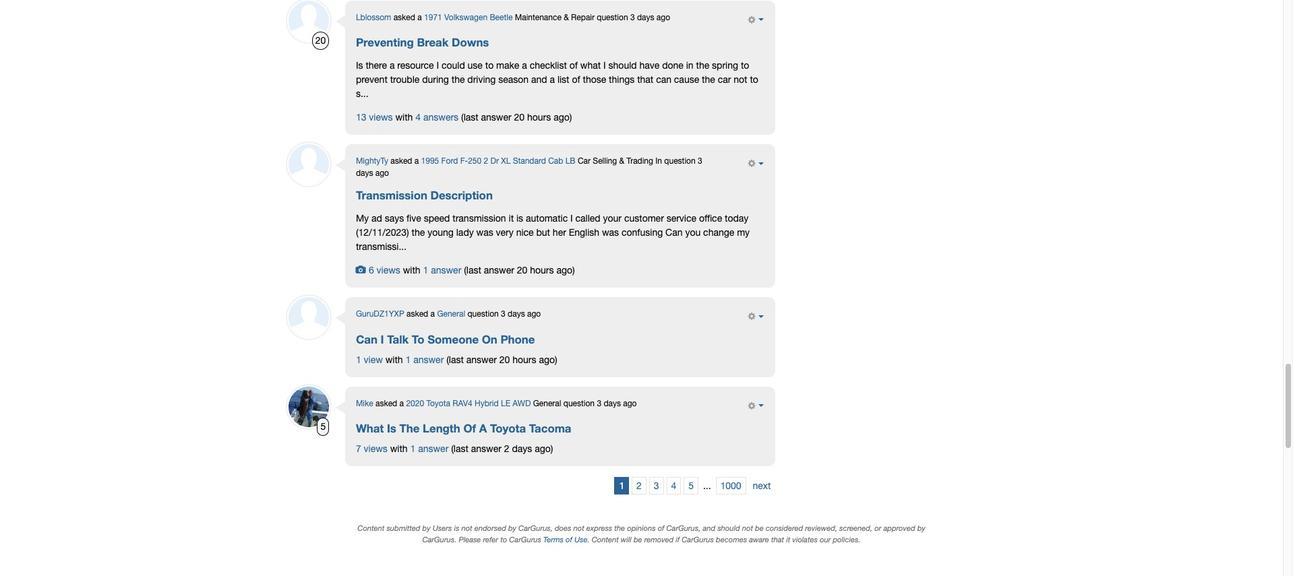 Task type: describe. For each thing, give the bounding box(es) containing it.
answer down driving
[[481, 112, 512, 123]]

downs
[[452, 36, 489, 49]]

can i talk to someone on phone link
[[356, 333, 535, 346]]

becomes
[[716, 535, 747, 544]]

description
[[431, 189, 493, 202]]

13 views with 4 answers (last answer 20 hours ago)
[[356, 112, 572, 123]]

her
[[553, 227, 566, 238]]

there
[[366, 60, 387, 71]]

3 inside car selling & trading in             question             3 days ago
[[698, 157, 702, 166]]

1 left the view
[[356, 354, 361, 365]]

& inside car selling & trading in             question             3 days ago
[[619, 157, 624, 166]]

a left list
[[550, 74, 555, 85]]

hours for 1 view with 1 answer (last answer 20 hours ago)
[[513, 354, 536, 365]]

mightyty
[[356, 157, 388, 166]]

(last for 13 views
[[461, 112, 479, 123]]

general link
[[437, 310, 465, 319]]

5 link
[[684, 477, 699, 495]]

20 left 'preventing'
[[315, 35, 326, 46]]

the left the car
[[702, 74, 715, 85]]

ago inside car selling & trading in             question             3 days ago
[[375, 169, 389, 178]]

gurudz1yxp
[[356, 310, 404, 319]]

lady
[[456, 227, 474, 238]]

english
[[569, 227, 600, 238]]

views for 13
[[369, 112, 393, 123]]

asked for i
[[407, 310, 428, 319]]

car selling & trading in             question             3 days ago
[[356, 157, 702, 178]]

1 inside pagination navigation navigation
[[619, 481, 625, 492]]

users
[[433, 524, 452, 533]]

f-
[[460, 157, 468, 166]]

ago) for 1 view with 1 answer (last answer 20 hours ago)
[[539, 354, 557, 365]]

season
[[498, 74, 529, 85]]

1 vertical spatial that
[[771, 535, 784, 544]]

250
[[468, 157, 482, 166]]

gurudz1yxp asked a general question             3 days ago
[[356, 310, 541, 319]]

is inside is there a resource i could use to make a checklist of what i should  have done  in the spring to prevent trouble during the driving season and a list of those  things that can  cause the car not to s...
[[356, 60, 363, 71]]

to inside content submitted by users is not endorsed by cargurus, does not express the opinions of cargurus, and should not be considered reviewed, screened, or approved by cargurus. please refer to cargurus
[[500, 535, 507, 544]]

the inside content submitted by users is not endorsed by cargurus, does not express the opinions of cargurus, and should not be considered reviewed, screened, or approved by cargurus. please refer to cargurus
[[615, 524, 625, 533]]

hours for 13 views with 4 answers (last answer 20 hours ago)
[[527, 112, 551, 123]]

next
[[753, 481, 771, 492]]

0 vertical spatial 1 answer link
[[423, 265, 461, 276]]

1 cargurus, from the left
[[519, 524, 553, 533]]

the inside my ad says five speed transmission it is automatic   i called your customer service office today (12/11/2023) the young lady was  very nice but her english was confusing   can you change my transmissi...
[[412, 227, 425, 238]]

automatic
[[526, 213, 568, 224]]

2 link
[[632, 477, 647, 495]]

is inside content submitted by users is not endorsed by cargurus, does not express the opinions of cargurus, and should not be considered reviewed, screened, or approved by cargurus. please refer to cargurus
[[454, 524, 459, 533]]

1 horizontal spatial content
[[592, 535, 619, 544]]

list
[[558, 74, 569, 85]]

view
[[364, 354, 383, 365]]

5 inside pagination navigation navigation
[[689, 481, 694, 492]]

20 down season
[[514, 112, 525, 123]]

newest tab panel
[[286, 0, 775, 495]]

transmission description
[[356, 189, 493, 202]]

endorsed
[[475, 524, 506, 533]]

transmission
[[356, 189, 427, 202]]

views for 7
[[364, 444, 388, 454]]

considered
[[766, 524, 803, 533]]

1 vertical spatial is
[[387, 422, 396, 436]]

a
[[479, 422, 487, 436]]

2 cargurus from the left
[[682, 535, 714, 544]]

driving
[[468, 74, 496, 85]]

(12/11/2023)
[[356, 227, 409, 238]]

is inside my ad says five speed transmission it is automatic   i called your customer service office today (12/11/2023) the young lady was  very nice but her english was confusing   can you change my transmissi...
[[516, 213, 523, 224]]

to right use
[[485, 60, 494, 71]]

of left the use at bottom
[[566, 535, 572, 544]]

not inside is there a resource i could use to make a checklist of what i should  have done  in the spring to prevent trouble during the driving season and a list of those  things that can  cause the car not to s...
[[734, 74, 747, 85]]

maintenance
[[515, 13, 562, 22]]

the
[[400, 422, 420, 436]]

submitted
[[387, 524, 420, 533]]

cargurus.
[[422, 535, 457, 544]]

ago) for 7 views with 1 answer (last answer 2 days ago)
[[535, 444, 553, 454]]

terms
[[544, 535, 564, 544]]

cause
[[674, 74, 699, 85]]

1 vertical spatial can
[[356, 333, 378, 346]]

i inside can i talk to someone on phone link
[[381, 333, 384, 346]]

question inside car selling & trading in             question             3 days ago
[[664, 157, 696, 166]]

i right what
[[604, 60, 606, 71]]

asked for description
[[391, 157, 412, 166]]

what
[[580, 60, 601, 71]]

approved
[[884, 524, 915, 533]]

lblossom
[[356, 13, 391, 22]]

checklist
[[530, 60, 567, 71]]

1 down the talk
[[406, 354, 411, 365]]

13
[[356, 112, 366, 123]]

not up aware
[[742, 524, 753, 533]]

hybrid
[[475, 399, 499, 408]]

s...
[[356, 88, 369, 99]]

if
[[676, 535, 680, 544]]

...
[[703, 481, 711, 492]]

transmission description link
[[356, 189, 493, 202]]

repair
[[571, 13, 595, 22]]

awd
[[513, 399, 531, 408]]

and inside content submitted by users is not endorsed by cargurus, does not express the opinions of cargurus, and should not be considered reviewed, screened, or approved by cargurus. please refer to cargurus
[[703, 524, 716, 533]]

2 inside pagination navigation navigation
[[637, 481, 642, 492]]

a right "make"
[[522, 60, 527, 71]]

screened,
[[840, 524, 873, 533]]

2020 toyota rav4 hybrid le awd link
[[406, 399, 531, 408]]

.
[[588, 535, 590, 544]]

to
[[412, 333, 425, 346]]

preventing break downs link
[[356, 36, 489, 49]]

nice
[[516, 227, 534, 238]]

with for 7 views
[[390, 444, 408, 454]]

lb
[[566, 157, 576, 166]]

someone
[[428, 333, 479, 346]]

0 horizontal spatial be
[[634, 535, 642, 544]]

office
[[699, 213, 722, 224]]

can inside my ad says five speed transmission it is automatic   i called your customer service office today (12/11/2023) the young lady was  very nice but her english was confusing   can you change my transmissi...
[[666, 227, 683, 238]]

1 down young
[[423, 265, 428, 276]]

selling
[[593, 157, 617, 166]]

to right the car
[[750, 74, 759, 85]]

of inside content submitted by users is not endorsed by cargurus, does not express the opinions of cargurus, and should not be considered reviewed, screened, or approved by cargurus. please refer to cargurus
[[658, 524, 664, 533]]

can
[[656, 74, 672, 85]]

answer down very
[[484, 265, 514, 276]]

1 vertical spatial hours
[[530, 265, 554, 276]]

question right the repair
[[597, 13, 628, 22]]

20 down phone
[[500, 354, 510, 365]]

to right spring
[[741, 60, 749, 71]]

1000
[[721, 481, 742, 492]]

1 view with 1 answer (last answer 20 hours ago)
[[356, 354, 557, 365]]

1 down the
[[410, 444, 416, 454]]

dr
[[491, 157, 499, 166]]

pagination navigation navigation
[[286, 476, 775, 495]]

of right list
[[572, 74, 580, 85]]

with for 1 view
[[386, 354, 403, 365]]

ago) for 13 views with 4 answers (last answer 20 hours ago)
[[554, 112, 572, 123]]

speed
[[424, 213, 450, 224]]

use
[[468, 60, 483, 71]]

reviewed,
[[805, 524, 838, 533]]

1 answer link for length
[[410, 444, 449, 454]]

20 down nice
[[517, 265, 528, 276]]

with for 13 views
[[395, 112, 413, 123]]

xl
[[501, 157, 511, 166]]

express
[[587, 524, 612, 533]]

6
[[369, 265, 374, 276]]

1 horizontal spatial toyota
[[490, 422, 526, 436]]

make
[[496, 60, 519, 71]]

the down could
[[452, 74, 465, 85]]

car
[[718, 74, 731, 85]]

terms of use link
[[544, 535, 588, 544]]

1000 link
[[716, 477, 746, 495]]

five
[[407, 213, 421, 224]]

that inside is there a resource i could use to make a checklist of what i should  have done  in the spring to prevent trouble during the driving season and a list of those  things that can  cause the car not to s...
[[637, 74, 654, 85]]

the right in
[[696, 60, 710, 71]]

a for question
[[431, 310, 435, 319]]

days inside car selling & trading in             question             3 days ago
[[356, 169, 373, 178]]

question up on
[[468, 310, 499, 319]]



Task type: vqa. For each thing, say whether or not it's contained in the screenshot.
VIOLATES
yes



Task type: locate. For each thing, give the bounding box(es) containing it.
4 left answers
[[416, 112, 421, 123]]

1 vertical spatial 1 answer link
[[406, 354, 444, 365]]

car
[[578, 157, 591, 166]]

1 horizontal spatial it
[[786, 535, 790, 544]]

1 horizontal spatial 2
[[504, 444, 509, 454]]

1 horizontal spatial and
[[703, 524, 716, 533]]

0 vertical spatial toyota
[[426, 399, 450, 408]]

should inside is there a resource i could use to make a checklist of what i should  have done  in the spring to prevent trouble during the driving season and a list of those  things that can  cause the car not to s...
[[609, 60, 637, 71]]

my ad says five speed transmission it is automatic   i called your customer service office today (12/11/2023) the young lady was  very nice but her english was confusing   can you change my transmissi...
[[356, 213, 750, 252]]

2 for dr
[[484, 157, 488, 166]]

standard
[[513, 157, 546, 166]]

views for 6
[[377, 265, 400, 276]]

cargurus, up terms
[[519, 524, 553, 533]]

is left there
[[356, 60, 363, 71]]

hours down "but"
[[530, 265, 554, 276]]

can down the service
[[666, 227, 683, 238]]

0 horizontal spatial by
[[422, 524, 431, 533]]

0 vertical spatial it
[[509, 213, 514, 224]]

not up please
[[462, 524, 472, 533]]

answer down a
[[471, 444, 502, 454]]

can up '1 view' link
[[356, 333, 378, 346]]

content left submitted
[[358, 524, 385, 533]]

terms of use . content will be removed if cargurus becomes aware that it violates our policies.
[[544, 535, 861, 544]]

you
[[685, 227, 701, 238]]

toyota right a
[[490, 422, 526, 436]]

0 vertical spatial 5
[[321, 422, 326, 433]]

1 cargurus from the left
[[509, 535, 541, 544]]

1 vertical spatial views
[[377, 265, 400, 276]]

beetle
[[490, 13, 513, 22]]

0 horizontal spatial 2
[[484, 157, 488, 166]]

0 horizontal spatial content
[[358, 524, 385, 533]]

2 up pagination navigation navigation
[[504, 444, 509, 454]]

in
[[686, 60, 694, 71]]

i
[[437, 60, 439, 71], [604, 60, 606, 71], [571, 213, 573, 224], [381, 333, 384, 346]]

1 vertical spatial 4
[[671, 481, 677, 492]]

answer down to
[[413, 354, 444, 365]]

that down the considered
[[771, 535, 784, 544]]

1 answer link down young
[[423, 265, 461, 276]]

1 vertical spatial 2
[[504, 444, 509, 454]]

1 answer link down to
[[406, 354, 444, 365]]

1 horizontal spatial was
[[602, 227, 619, 238]]

general
[[437, 310, 465, 319], [533, 399, 561, 408]]

cargurus right if
[[682, 535, 714, 544]]

1 vertical spatial be
[[634, 535, 642, 544]]

with 1 answer (last answer 20 hours ago)
[[403, 265, 575, 276]]

1 horizontal spatial 5
[[689, 481, 694, 492]]

0 vertical spatial content
[[358, 524, 385, 533]]

0 horizontal spatial it
[[509, 213, 514, 224]]

ford
[[441, 157, 458, 166]]

1 left 2 link
[[619, 481, 625, 492]]

hours
[[527, 112, 551, 123], [530, 265, 554, 276], [513, 354, 536, 365]]

a left 2020
[[400, 399, 404, 408]]

4 inside 'link'
[[671, 481, 677, 492]]

5 left what
[[321, 422, 326, 433]]

content down express
[[592, 535, 619, 544]]

1 vertical spatial should
[[718, 524, 740, 533]]

(last down lady
[[464, 265, 481, 276]]

0 horizontal spatial 4
[[416, 112, 421, 123]]

transmissi...
[[356, 242, 407, 252]]

20
[[315, 35, 326, 46], [514, 112, 525, 123], [517, 265, 528, 276], [500, 354, 510, 365]]

that
[[637, 74, 654, 85], [771, 535, 784, 544]]

that down have
[[637, 74, 654, 85]]

to right the refer
[[500, 535, 507, 544]]

0 vertical spatial 4
[[416, 112, 421, 123]]

3 inside pagination navigation navigation
[[654, 481, 659, 492]]

2 left 3 link
[[637, 481, 642, 492]]

is
[[356, 60, 363, 71], [387, 422, 396, 436]]

1 vertical spatial it
[[786, 535, 790, 544]]

0 vertical spatial is
[[516, 213, 523, 224]]

today
[[725, 213, 749, 224]]

hours down is there a resource i could use to make a checklist of what i should  have done  in the spring to prevent trouble during the driving season and a list of those  things that can  cause the car not to s...
[[527, 112, 551, 123]]

3
[[630, 13, 635, 22], [698, 157, 702, 166], [501, 310, 506, 319], [597, 399, 602, 408], [654, 481, 659, 492]]

with right the 6 views at the top left
[[403, 265, 421, 276]]

le
[[501, 399, 510, 408]]

1995 ford f-250 2 dr xl standard cab lb link
[[421, 157, 576, 166]]

a left the 1995
[[415, 157, 419, 166]]

asked right mike
[[376, 399, 397, 408]]

1 vertical spatial toyota
[[490, 422, 526, 436]]

should inside content submitted by users is not endorsed by cargurus, does not express the opinions of cargurus, and should not be considered reviewed, screened, or approved by cargurus. please refer to cargurus
[[718, 524, 740, 533]]

answer down on
[[466, 354, 497, 365]]

in
[[656, 157, 662, 166]]

1 answer link for to
[[406, 354, 444, 365]]

ad
[[372, 213, 382, 224]]

and down checklist
[[531, 74, 547, 85]]

but
[[536, 227, 550, 238]]

young
[[428, 227, 454, 238]]

does
[[555, 524, 571, 533]]

1 horizontal spatial cargurus,
[[667, 524, 701, 533]]

0 horizontal spatial and
[[531, 74, 547, 85]]

& left the repair
[[564, 13, 569, 22]]

1 vertical spatial 5
[[689, 481, 694, 492]]

what is the length of a toyota tacoma link
[[356, 422, 571, 436]]

0 vertical spatial 2
[[484, 157, 488, 166]]

2 vertical spatial views
[[364, 444, 388, 454]]

service
[[667, 213, 697, 224]]

6 views link
[[356, 265, 400, 276]]

0 vertical spatial is
[[356, 60, 363, 71]]

1 vertical spatial general
[[533, 399, 561, 408]]

answer down length
[[418, 444, 449, 454]]

2 vertical spatial 1 answer link
[[410, 444, 449, 454]]

0 vertical spatial hours
[[527, 112, 551, 123]]

was
[[476, 227, 493, 238], [602, 227, 619, 238]]

1 answer link
[[423, 265, 461, 276], [406, 354, 444, 365], [410, 444, 449, 454]]

by right approved
[[918, 524, 926, 533]]

0 vertical spatial should
[[609, 60, 637, 71]]

0 vertical spatial general
[[437, 310, 465, 319]]

0 horizontal spatial that
[[637, 74, 654, 85]]

days
[[637, 13, 654, 22], [356, 169, 373, 178], [508, 310, 525, 319], [604, 399, 621, 408], [512, 444, 532, 454]]

1 horizontal spatial by
[[508, 524, 516, 533]]

and inside is there a resource i could use to make a checklist of what i should  have done  in the spring to prevent trouble during the driving season and a list of those  things that can  cause the car not to s...
[[531, 74, 547, 85]]

lblossom asked a 1971 volkswagen beetle maintenance & repair             question             3 days ago
[[356, 13, 670, 22]]

i up during
[[437, 60, 439, 71]]

called
[[576, 213, 601, 224]]

is up nice
[[516, 213, 523, 224]]

0 horizontal spatial 5
[[321, 422, 326, 433]]

it down the considered
[[786, 535, 790, 544]]

cargurus left terms
[[509, 535, 541, 544]]

0 vertical spatial can
[[666, 227, 683, 238]]

2020
[[406, 399, 424, 408]]

1 horizontal spatial should
[[718, 524, 740, 533]]

5
[[321, 422, 326, 433], [689, 481, 694, 492]]

a for volkswagen
[[418, 13, 422, 22]]

it inside my ad says five speed transmission it is automatic   i called your customer service office today (12/11/2023) the young lady was  very nice but her english was confusing   can you change my transmissi...
[[509, 213, 514, 224]]

0 horizontal spatial was
[[476, 227, 493, 238]]

0 vertical spatial &
[[564, 13, 569, 22]]

5 left ...
[[689, 481, 694, 492]]

0 horizontal spatial &
[[564, 13, 569, 22]]

question
[[597, 13, 628, 22], [664, 157, 696, 166], [468, 310, 499, 319], [564, 399, 595, 408]]

3 link
[[649, 477, 664, 495]]

of left what
[[570, 60, 578, 71]]

should up things
[[609, 60, 637, 71]]

ago
[[657, 13, 670, 22], [375, 169, 389, 178], [527, 310, 541, 319], [623, 399, 637, 408]]

says
[[385, 213, 404, 224]]

answer down young
[[431, 265, 461, 276]]

with down the talk
[[386, 354, 403, 365]]

lblossom link
[[356, 13, 391, 22]]

can
[[666, 227, 683, 238], [356, 333, 378, 346]]

cargurus inside content submitted by users is not endorsed by cargurus, does not express the opinions of cargurus, and should not be considered reviewed, screened, or approved by cargurus. please refer to cargurus
[[509, 535, 541, 544]]

should up becomes
[[718, 524, 740, 533]]

(last for 7 views
[[451, 444, 469, 454]]

or
[[875, 524, 882, 533]]

1 vertical spatial is
[[454, 524, 459, 533]]

1 vertical spatial &
[[619, 157, 624, 166]]

1
[[423, 265, 428, 276], [356, 354, 361, 365], [406, 354, 411, 365], [410, 444, 416, 454], [619, 481, 625, 492]]

be inside content submitted by users is not endorsed by cargurus, does not express the opinions of cargurus, and should not be considered reviewed, screened, or approved by cargurus. please refer to cargurus
[[755, 524, 764, 533]]

the up will
[[615, 524, 625, 533]]

2 vertical spatial 2
[[637, 481, 642, 492]]

content
[[358, 524, 385, 533], [592, 535, 619, 544]]

by right 'endorsed'
[[508, 524, 516, 533]]

removed
[[644, 535, 674, 544]]

& right selling at the top
[[619, 157, 624, 166]]

prevent
[[356, 74, 388, 85]]

1 view link
[[356, 354, 383, 365]]

hours down phone
[[513, 354, 536, 365]]

is left the
[[387, 422, 396, 436]]

0 horizontal spatial is
[[454, 524, 459, 533]]

content inside content submitted by users is not endorsed by cargurus, does not express the opinions of cargurus, and should not be considered reviewed, screened, or approved by cargurus. please refer to cargurus
[[358, 524, 385, 533]]

be
[[755, 524, 764, 533], [634, 535, 642, 544]]

1 horizontal spatial 4
[[671, 481, 677, 492]]

(last down someone
[[447, 354, 464, 365]]

2 cargurus, from the left
[[667, 524, 701, 533]]

general up tacoma
[[533, 399, 561, 408]]

not right the car
[[734, 74, 747, 85]]

it up very
[[509, 213, 514, 224]]

(last
[[461, 112, 479, 123], [464, 265, 481, 276], [447, 354, 464, 365], [451, 444, 469, 454]]

1 horizontal spatial be
[[755, 524, 764, 533]]

gurudz1yxp link
[[356, 310, 404, 319]]

a for ford
[[415, 157, 419, 166]]

1 link
[[615, 477, 629, 495]]

1 by from the left
[[422, 524, 431, 533]]

mike
[[356, 399, 373, 408]]

0 vertical spatial views
[[369, 112, 393, 123]]

rav4
[[453, 399, 473, 408]]

it
[[509, 213, 514, 224], [786, 535, 790, 544]]

0 vertical spatial and
[[531, 74, 547, 85]]

1 horizontal spatial general
[[533, 399, 561, 408]]

very
[[496, 227, 514, 238]]

1 horizontal spatial &
[[619, 157, 624, 166]]

views right 13
[[369, 112, 393, 123]]

talk
[[387, 333, 409, 346]]

1 answer link down length
[[410, 444, 449, 454]]

a right there
[[390, 60, 395, 71]]

1 horizontal spatial cargurus
[[682, 535, 714, 544]]

0 horizontal spatial toyota
[[426, 399, 450, 408]]

2 horizontal spatial by
[[918, 524, 926, 533]]

with right 13 views link
[[395, 112, 413, 123]]

(last right answers
[[461, 112, 479, 123]]

general up someone
[[437, 310, 465, 319]]

0 vertical spatial that
[[637, 74, 654, 85]]

could
[[442, 60, 465, 71]]

i left called
[[571, 213, 573, 224]]

of up removed
[[658, 524, 664, 533]]

preventing
[[356, 36, 414, 49]]

a for i
[[390, 60, 395, 71]]

2 was from the left
[[602, 227, 619, 238]]

not up the use at bottom
[[574, 524, 584, 533]]

2 for days
[[504, 444, 509, 454]]

0 horizontal spatial is
[[356, 60, 363, 71]]

asked up to
[[407, 310, 428, 319]]

1 horizontal spatial is
[[387, 422, 396, 436]]

views right 7
[[364, 444, 388, 454]]

the
[[696, 60, 710, 71], [452, 74, 465, 85], [702, 74, 715, 85], [412, 227, 425, 238], [615, 524, 625, 533]]

0 horizontal spatial cargurus
[[509, 535, 541, 544]]

0 horizontal spatial general
[[437, 310, 465, 319]]

6 views
[[369, 265, 400, 276]]

was down transmission
[[476, 227, 493, 238]]

transmission
[[453, 213, 506, 224]]

toyota right 2020
[[426, 399, 450, 408]]

(last down what is the length of a toyota tacoma link
[[451, 444, 469, 454]]

with
[[395, 112, 413, 123], [403, 265, 421, 276], [386, 354, 403, 365], [390, 444, 408, 454]]

1995
[[421, 157, 439, 166]]

2 left dr
[[484, 157, 488, 166]]

asked left 1971
[[394, 13, 415, 22]]

asked left the 1995
[[391, 157, 412, 166]]

is
[[516, 213, 523, 224], [454, 524, 459, 533]]

will
[[621, 535, 632, 544]]

1971
[[424, 13, 442, 22]]

content submitted by users is not endorsed by cargurus, does not express the opinions of cargurus, and should not be considered reviewed, screened, or approved by cargurus. please refer to cargurus
[[358, 524, 926, 544]]

during
[[422, 74, 449, 85]]

2 vertical spatial hours
[[513, 354, 536, 365]]

mike asked a 2020 toyota rav4 hybrid le awd general             question             3 days ago
[[356, 399, 637, 408]]

trouble
[[390, 74, 420, 85]]

0 horizontal spatial should
[[609, 60, 637, 71]]

asked
[[394, 13, 415, 22], [391, 157, 412, 166], [407, 310, 428, 319], [376, 399, 397, 408]]

is right users on the bottom left of the page
[[454, 524, 459, 533]]

and up terms of use . content will be removed if cargurus becomes aware that it violates our policies.
[[703, 524, 716, 533]]

be right will
[[634, 535, 642, 544]]

2 horizontal spatial 2
[[637, 481, 642, 492]]

use
[[574, 535, 588, 544]]

question up tacoma
[[564, 399, 595, 408]]

7 views link
[[356, 444, 388, 454]]

0 vertical spatial be
[[755, 524, 764, 533]]

asked for break
[[394, 13, 415, 22]]

(last for 1 view
[[447, 354, 464, 365]]

1 vertical spatial content
[[592, 535, 619, 544]]

phone
[[501, 333, 535, 346]]

asked for is
[[376, 399, 397, 408]]

1 was from the left
[[476, 227, 493, 238]]

4 left 5 link
[[671, 481, 677, 492]]

i inside my ad says five speed transmission it is automatic   i called your customer service office today (12/11/2023) the young lady was  very nice but her english was confusing   can you change my transmissi...
[[571, 213, 573, 224]]

7
[[356, 444, 361, 454]]

a left 1971
[[418, 13, 422, 22]]

opinions
[[627, 524, 656, 533]]

confusing
[[622, 227, 663, 238]]

spring
[[712, 60, 738, 71]]

the down five
[[412, 227, 425, 238]]

cargurus, up if
[[667, 524, 701, 533]]

1 vertical spatial and
[[703, 524, 716, 533]]

2 by from the left
[[508, 524, 516, 533]]

by left users on the bottom left of the page
[[422, 524, 431, 533]]

a left general link
[[431, 310, 435, 319]]

0 horizontal spatial can
[[356, 333, 378, 346]]

3 by from the left
[[918, 524, 926, 533]]

violates
[[793, 535, 818, 544]]

toyota
[[426, 399, 450, 408], [490, 422, 526, 436]]

question right in
[[664, 157, 696, 166]]

1 horizontal spatial can
[[666, 227, 683, 238]]

with down the
[[390, 444, 408, 454]]

1 horizontal spatial that
[[771, 535, 784, 544]]

1 horizontal spatial is
[[516, 213, 523, 224]]

0 horizontal spatial cargurus,
[[519, 524, 553, 533]]

a for toyota
[[400, 399, 404, 408]]



